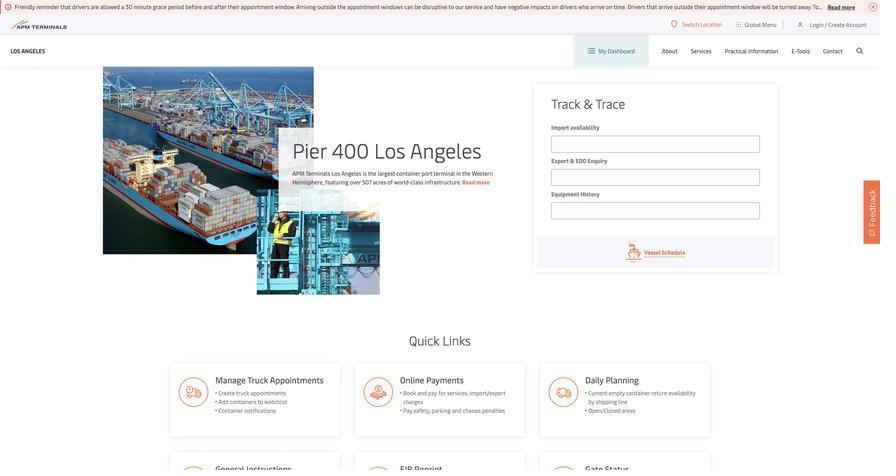 Task type: describe. For each thing, give the bounding box(es) containing it.
about button
[[662, 35, 678, 67]]

1 on from the left
[[552, 3, 558, 11]]

and left after
[[203, 3, 213, 11]]

who
[[578, 3, 589, 11]]

windows
[[381, 3, 403, 11]]

1 arrive from the left
[[590, 3, 605, 11]]

can
[[404, 3, 413, 11]]

2 arrive from the left
[[658, 3, 673, 11]]

chassis
[[463, 407, 481, 415]]

of
[[387, 178, 393, 186]]

minute
[[134, 3, 151, 11]]

3 appointment from the left
[[707, 3, 740, 11]]

services button
[[691, 35, 712, 67]]

truck
[[247, 375, 268, 386]]

1 that from the left
[[60, 3, 71, 11]]

are
[[91, 3, 99, 11]]

empty
[[609, 390, 625, 397]]

shipping
[[596, 398, 617, 406]]

hemisphere,
[[292, 178, 324, 186]]

and left chassis on the right of the page
[[452, 407, 462, 415]]

1 horizontal spatial create
[[829, 21, 845, 28]]

add
[[218, 398, 228, 406]]

receive
[[820, 3, 838, 11]]

apm
[[292, 170, 304, 177]]

orange club loyalty program - 56 image
[[549, 378, 578, 408]]

0 horizontal spatial availability
[[570, 124, 599, 131]]

track
[[551, 95, 580, 112]]

global menu button
[[729, 14, 784, 35]]

drivers
[[628, 3, 645, 11]]

feedback
[[866, 190, 878, 227]]

la secondary image
[[257, 190, 380, 295]]

time.
[[614, 3, 626, 11]]

pay
[[428, 390, 437, 397]]

line
[[619, 398, 628, 406]]

penalties
[[482, 407, 505, 415]]

contact
[[823, 47, 843, 55]]

2 appointment from the left
[[347, 3, 380, 11]]

future
[[839, 3, 855, 11]]

export
[[551, 157, 569, 165]]

window.
[[275, 3, 295, 11]]

menu
[[762, 21, 777, 28]]

for
[[439, 390, 446, 397]]

2 that from the left
[[647, 3, 657, 11]]

friendly
[[15, 3, 35, 11]]

1 appointment from the left
[[241, 3, 273, 11]]

import availability
[[551, 124, 599, 131]]

online
[[400, 375, 424, 386]]

e-
[[792, 47, 797, 55]]

in
[[456, 170, 461, 177]]

friendly reminder that drivers are allowed a 30 minute grace period before and after their appointment window. arriving outside the appointment windows can be disruptive to our service and have negative impacts on drivers who arrive on time. drivers that arrive outside their appointment window will be turned away. to receive future operation
[[15, 3, 880, 11]]

quick
[[409, 332, 439, 349]]

read for read more 'button'
[[828, 3, 841, 11]]

history
[[581, 190, 600, 198]]

my
[[599, 47, 606, 55]]

charges
[[404, 398, 423, 406]]

los angeles pier 400 image
[[103, 67, 314, 255]]

operation
[[856, 3, 880, 11]]

los angeles link
[[11, 47, 45, 55]]

login / create account
[[810, 21, 867, 28]]

read more for read more 'button'
[[828, 3, 855, 11]]

over
[[350, 178, 361, 186]]

trace
[[596, 95, 625, 112]]

& for trace
[[584, 95, 593, 112]]

appointments
[[251, 390, 286, 397]]

manager truck appointments - 53 image
[[179, 378, 208, 408]]

more for read more 'button'
[[842, 3, 855, 11]]

0 horizontal spatial the
[[337, 3, 346, 11]]

infrastructure.
[[425, 178, 461, 186]]

period
[[168, 3, 184, 11]]

practical information
[[725, 47, 778, 55]]

los angeles
[[11, 47, 45, 55]]

payments
[[426, 375, 464, 386]]

my dashboard
[[599, 47, 635, 55]]

watchlist
[[264, 398, 287, 406]]

create inside the manage truck appointments create truck appointments add containers to watchlist container notifications
[[218, 390, 235, 397]]

is
[[363, 170, 367, 177]]

& for edo
[[570, 157, 574, 165]]

1 outside from the left
[[317, 3, 336, 11]]

allowed
[[100, 3, 120, 11]]

pay
[[404, 407, 412, 415]]

pier
[[292, 136, 327, 164]]

parking
[[432, 407, 451, 415]]

0 vertical spatial to
[[449, 3, 454, 11]]

class
[[411, 178, 423, 186]]

vessel
[[644, 249, 661, 256]]

open/closed
[[589, 407, 621, 415]]

equipment
[[551, 190, 579, 198]]

apm terminals los angeles is the largest container port terminal in the western hemisphere, featuring over 507 acres of world-class infrastructure.
[[292, 170, 493, 186]]

driver information - 58 image
[[179, 467, 208, 471]]

close alert image
[[869, 3, 877, 11]]

account
[[846, 21, 867, 28]]

away. to
[[798, 3, 819, 11]]

truck
[[236, 390, 249, 397]]

terminals
[[306, 170, 330, 177]]

switch
[[682, 20, 699, 28]]

acres
[[373, 178, 386, 186]]

current
[[589, 390, 608, 397]]

container
[[218, 407, 243, 415]]

quick links
[[409, 332, 471, 349]]

safety,
[[414, 407, 431, 415]]

areas
[[622, 407, 636, 415]]

switch location
[[682, 20, 722, 28]]



Task type: locate. For each thing, give the bounding box(es) containing it.
0 vertical spatial container
[[397, 170, 420, 177]]

0 vertical spatial create
[[829, 21, 845, 28]]

0 vertical spatial los
[[11, 47, 20, 55]]

book
[[404, 390, 416, 397]]

contact button
[[823, 35, 843, 67]]

1 vertical spatial angeles
[[410, 136, 482, 164]]

drivers left who
[[560, 3, 577, 11]]

on right impacts
[[552, 3, 558, 11]]

outside
[[317, 3, 336, 11], [674, 3, 693, 11]]

read inside read more 'button'
[[828, 3, 841, 11]]

los inside apm terminals los angeles is the largest container port terminal in the western hemisphere, featuring over 507 acres of world-class infrastructure.
[[332, 170, 340, 177]]

2 their from the left
[[694, 3, 706, 11]]

more inside 'button'
[[842, 3, 855, 11]]

e-tools button
[[792, 35, 810, 67]]

equipment history
[[551, 190, 600, 198]]

import
[[551, 124, 569, 131]]

30
[[126, 3, 132, 11]]

largest
[[378, 170, 395, 177]]

1 horizontal spatial that
[[647, 3, 657, 11]]

to up notifications
[[258, 398, 263, 406]]

tariffs - 131 image
[[364, 378, 393, 408]]

1 vertical spatial create
[[218, 390, 235, 397]]

vessel schedule
[[644, 249, 685, 256]]

1 horizontal spatial container
[[626, 390, 650, 397]]

1 vertical spatial availability
[[669, 390, 696, 397]]

read more up "login / create account"
[[828, 3, 855, 11]]

2 outside from the left
[[674, 3, 693, 11]]

2 drivers from the left
[[560, 3, 577, 11]]

appointment left window.
[[241, 3, 273, 11]]

services,
[[447, 390, 469, 397]]

daily
[[586, 375, 604, 386]]

0 horizontal spatial their
[[228, 3, 239, 11]]

featuring
[[325, 178, 349, 186]]

1 horizontal spatial read
[[828, 3, 841, 11]]

their right after
[[228, 3, 239, 11]]

1 horizontal spatial drivers
[[560, 3, 577, 11]]

1 horizontal spatial appointment
[[347, 3, 380, 11]]

appointments
[[270, 375, 324, 386]]

login / create account link
[[797, 14, 867, 35]]

containers
[[230, 398, 256, 406]]

be right can
[[415, 3, 421, 11]]

1 horizontal spatial los
[[332, 170, 340, 177]]

read more for read more 'link'
[[462, 178, 490, 186]]

information
[[748, 47, 778, 55]]

outside up the 'switch'
[[674, 3, 693, 11]]

1 vertical spatial container
[[626, 390, 650, 397]]

1 vertical spatial to
[[258, 398, 263, 406]]

more
[[842, 3, 855, 11], [476, 178, 490, 186]]

0 horizontal spatial be
[[415, 3, 421, 11]]

0 horizontal spatial read
[[462, 178, 475, 186]]

track & trace
[[551, 95, 625, 112]]

container inside apm terminals los angeles is the largest container port terminal in the western hemisphere, featuring over 507 acres of world-class infrastructure.
[[397, 170, 420, 177]]

1 horizontal spatial their
[[694, 3, 706, 11]]

read more down western
[[462, 178, 490, 186]]

vessel schedule link
[[537, 237, 774, 269]]

2 on from the left
[[606, 3, 612, 11]]

&
[[584, 95, 593, 112], [570, 157, 574, 165]]

angeles inside "link"
[[21, 47, 45, 55]]

manage
[[215, 375, 246, 386]]

online payments book and pay for services, import/export charges pay safety, parking and chassis penalties
[[400, 375, 506, 415]]

1 horizontal spatial arrive
[[658, 3, 673, 11]]

create up add
[[218, 390, 235, 397]]

drivers left are
[[72, 3, 89, 11]]

1 be from the left
[[415, 3, 421, 11]]

export & edo enquiry
[[551, 157, 608, 165]]

read more
[[828, 3, 855, 11], [462, 178, 490, 186]]

read
[[828, 3, 841, 11], [462, 178, 475, 186]]

that right reminder
[[60, 3, 71, 11]]

services
[[691, 47, 712, 55]]

0 horizontal spatial drivers
[[72, 3, 89, 11]]

appointment left windows
[[347, 3, 380, 11]]

1 horizontal spatial be
[[772, 3, 778, 11]]

and left pay
[[418, 390, 427, 397]]

0 horizontal spatial arrive
[[590, 3, 605, 11]]

read up login / create account link
[[828, 3, 841, 11]]

links
[[443, 332, 471, 349]]

1 vertical spatial more
[[476, 178, 490, 186]]

manage truck appointments create truck appointments add containers to watchlist container notifications
[[215, 375, 324, 415]]

schedule
[[662, 249, 685, 256]]

0 horizontal spatial to
[[258, 398, 263, 406]]

planning
[[606, 375, 639, 386]]

0 horizontal spatial angeles
[[21, 47, 45, 55]]

container inside daily planning current empty container return availability by shipping line open/closed areas
[[626, 390, 650, 397]]

a
[[121, 3, 124, 11]]

los inside "link"
[[11, 47, 20, 55]]

0 horizontal spatial los
[[11, 47, 20, 55]]

global
[[745, 21, 761, 28]]

their
[[228, 3, 239, 11], [694, 3, 706, 11]]

to
[[449, 3, 454, 11], [258, 398, 263, 406]]

2 horizontal spatial los
[[374, 136, 406, 164]]

0 horizontal spatial container
[[397, 170, 420, 177]]

availability right return
[[669, 390, 696, 397]]

to left the our
[[449, 3, 454, 11]]

0 horizontal spatial more
[[476, 178, 490, 186]]

read for read more 'link'
[[462, 178, 475, 186]]

notifications
[[244, 407, 276, 415]]

0 vertical spatial availability
[[570, 124, 599, 131]]

be
[[415, 3, 421, 11], [772, 3, 778, 11]]

practical information button
[[725, 35, 778, 67]]

grace
[[153, 3, 167, 11]]

1 their from the left
[[228, 3, 239, 11]]

to inside the manage truck appointments create truck appointments add containers to watchlist container notifications
[[258, 398, 263, 406]]

/
[[825, 21, 827, 28]]

2 horizontal spatial the
[[462, 170, 471, 177]]

dashboard
[[608, 47, 635, 55]]

availability
[[570, 124, 599, 131], [669, 390, 696, 397]]

outside right arriving
[[317, 3, 336, 11]]

window
[[741, 3, 761, 11]]

& left 'edo'
[[570, 157, 574, 165]]

0 horizontal spatial create
[[218, 390, 235, 397]]

angeles for pier 400 los angeles
[[410, 136, 482, 164]]

after
[[214, 3, 226, 11]]

container up line
[[626, 390, 650, 397]]

1 horizontal spatial the
[[368, 170, 376, 177]]

daily planning current empty container return availability by shipping line open/closed areas
[[586, 375, 696, 415]]

edo
[[576, 157, 586, 165]]

read more button
[[828, 2, 855, 11]]

appointment up location
[[707, 3, 740, 11]]

1 horizontal spatial outside
[[674, 3, 693, 11]]

1 drivers from the left
[[72, 3, 89, 11]]

reminder
[[36, 3, 59, 11]]

angeles for apm terminals los angeles is the largest container port terminal in the western hemisphere, featuring over 507 acres of world-class infrastructure.
[[341, 170, 361, 177]]

2 horizontal spatial angeles
[[410, 136, 482, 164]]

0 horizontal spatial that
[[60, 3, 71, 11]]

angeles inside apm terminals los angeles is the largest container port terminal in the western hemisphere, featuring over 507 acres of world-class infrastructure.
[[341, 170, 361, 177]]

create
[[829, 21, 845, 28], [218, 390, 235, 397]]

0 horizontal spatial outside
[[317, 3, 336, 11]]

0 horizontal spatial appointment
[[241, 3, 273, 11]]

be right will
[[772, 3, 778, 11]]

0 horizontal spatial on
[[552, 3, 558, 11]]

0 vertical spatial &
[[584, 95, 593, 112]]

practical
[[725, 47, 747, 55]]

create right /
[[829, 21, 845, 28]]

that right drivers
[[647, 3, 657, 11]]

1 vertical spatial los
[[374, 136, 406, 164]]

availability inside daily planning current empty container return availability by shipping line open/closed areas
[[669, 390, 696, 397]]

port
[[422, 170, 432, 177]]

1 vertical spatial &
[[570, 157, 574, 165]]

tools
[[797, 47, 810, 55]]

1 horizontal spatial to
[[449, 3, 454, 11]]

return
[[652, 390, 667, 397]]

2 horizontal spatial appointment
[[707, 3, 740, 11]]

login
[[810, 21, 824, 28]]

container
[[397, 170, 420, 177], [626, 390, 650, 397]]

read down western
[[462, 178, 475, 186]]

0 vertical spatial angeles
[[21, 47, 45, 55]]

negative
[[508, 3, 529, 11]]

switch location button
[[671, 20, 722, 28]]

arrive right drivers
[[658, 3, 673, 11]]

apmt icon 135 image
[[364, 467, 393, 471]]

0 horizontal spatial &
[[570, 157, 574, 165]]

0 vertical spatial read
[[828, 3, 841, 11]]

e-tools
[[792, 47, 810, 55]]

location
[[700, 20, 722, 28]]

1 horizontal spatial availability
[[669, 390, 696, 397]]

1 horizontal spatial on
[[606, 3, 612, 11]]

arrive right who
[[590, 3, 605, 11]]

by
[[589, 398, 595, 406]]

and left have
[[484, 3, 493, 11]]

1 horizontal spatial more
[[842, 3, 855, 11]]

more for read more 'link'
[[476, 178, 490, 186]]

have
[[495, 3, 507, 11]]

1 horizontal spatial angeles
[[341, 170, 361, 177]]

0 vertical spatial more
[[842, 3, 855, 11]]

1 vertical spatial read more
[[462, 178, 490, 186]]

more up account
[[842, 3, 855, 11]]

impacts
[[531, 3, 551, 11]]

los for apm
[[332, 170, 340, 177]]

0 vertical spatial read more
[[828, 3, 855, 11]]

service
[[465, 3, 483, 11]]

container up world-
[[397, 170, 420, 177]]

more down western
[[476, 178, 490, 186]]

1 vertical spatial read
[[462, 178, 475, 186]]

los for pier
[[374, 136, 406, 164]]

0 horizontal spatial read more
[[462, 178, 490, 186]]

1 horizontal spatial &
[[584, 95, 593, 112]]

availability down the track & trace
[[570, 124, 599, 131]]

drivers
[[72, 3, 89, 11], [560, 3, 577, 11]]

our
[[455, 3, 464, 11]]

2 vertical spatial angeles
[[341, 170, 361, 177]]

enquiry
[[588, 157, 608, 165]]

1 horizontal spatial read more
[[828, 3, 855, 11]]

on left time.
[[606, 3, 612, 11]]

& left trace
[[584, 95, 593, 112]]

their up switch location
[[694, 3, 706, 11]]

2 be from the left
[[772, 3, 778, 11]]

gate cam image
[[549, 467, 578, 471]]

2 vertical spatial los
[[332, 170, 340, 177]]



Task type: vqa. For each thing, say whether or not it's contained in the screenshot.
the Terminals
yes



